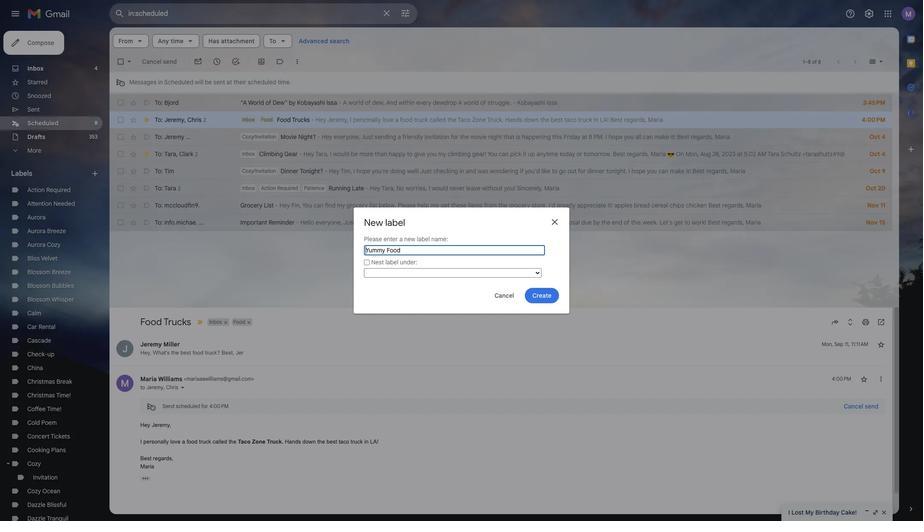 Task type: vqa. For each thing, say whether or not it's contained in the screenshot.
bottommost CHRIS
yes



Task type: describe. For each thing, give the bounding box(es) containing it.
0 horizontal spatial taco
[[238, 438, 251, 445]]

dinner
[[281, 167, 299, 175]]

blossom for blossom whisper
[[27, 296, 50, 303]]

maria inside best regards, maria
[[140, 463, 154, 470]]

we
[[501, 219, 509, 226]]

attention
[[27, 200, 52, 207]]

1 horizontal spatial scheduled
[[248, 78, 276, 86]]

christmas break
[[27, 378, 72, 385]]

1 grocery from the left
[[347, 201, 368, 209]]

action required inside row
[[261, 185, 298, 191]]

- right struggle. on the top of page
[[513, 99, 516, 107]]

to: for to: jeremy , chris 2
[[155, 116, 163, 123]]

more button
[[0, 144, 103, 157]]

not important switch for jeremy
[[142, 133, 151, 141]]

time! for christmas time!
[[56, 391, 71, 399]]

cozy/invitation dinner tonight? - hey tim, i hope you're doing well! just checking in and was wondering if you'd like to go out for dinner tonight. i hope you can make it! best regards, maria
[[242, 167, 745, 175]]

0 horizontal spatial ,
[[163, 384, 165, 391]]

0 horizontal spatial down
[[302, 438, 316, 445]]

5:02
[[744, 150, 756, 158]]

- left dew,
[[339, 99, 341, 107]]

1 vertical spatial scheduled
[[176, 403, 200, 410]]

aurora for aurora cozy
[[27, 241, 46, 249]]

4 row from the top
[[110, 145, 892, 163]]

hello
[[300, 219, 314, 226]]

1 vertical spatial at
[[582, 133, 587, 141]]

best down mon,
[[693, 167, 705, 175]]

aurora link
[[27, 213, 46, 221]]

attention needed
[[27, 200, 75, 207]]

it
[[523, 150, 526, 158]]

label for nest label under:
[[385, 259, 398, 266]]

0 vertical spatial be
[[205, 78, 212, 86]]

1 world from the left
[[348, 99, 364, 107]]

2 issa from the left
[[547, 99, 557, 107]]

1 horizontal spatial it!
[[671, 133, 676, 141]]

main menu image
[[10, 9, 21, 19]]

to up hey jeremy,
[[140, 384, 145, 391]]

required inside labels navigation
[[46, 186, 71, 194]]

clear search image
[[378, 5, 395, 22]]

coffee
[[27, 405, 46, 413]]

mariaaawilliams@gmail.com
[[186, 376, 252, 382]]

chris for to
[[166, 384, 178, 391]]

- hey tara, i would be more than happy to give you my climbing gear! you can pick it up anytime today or tomorrow. best regards, maria
[[298, 150, 667, 158]]

1 vertical spatial that
[[488, 219, 499, 226]]

1 vertical spatial everyone,
[[316, 219, 342, 226]]

2 row from the top
[[110, 111, 892, 128]]

2 world from the left
[[464, 99, 479, 107]]

climbing
[[448, 150, 471, 158]]

to: jeremy , chris 2
[[155, 116, 206, 123]]

1 vertical spatial you
[[302, 201, 312, 209]]

la! inside row
[[600, 116, 609, 124]]

struggle.
[[488, 99, 512, 107]]

blossom bubbles link
[[27, 282, 74, 290]]

dazzle blissful link
[[27, 501, 66, 509]]

action inside labels navigation
[[27, 186, 45, 194]]

0 vertical spatial everyone,
[[334, 133, 360, 141]]

1 horizontal spatial tara,
[[382, 184, 395, 192]]

8 row from the top
[[110, 214, 892, 231]]

concert tickets link
[[27, 432, 70, 440]]

0 horizontal spatial jeremy,
[[152, 422, 171, 428]]

0 horizontal spatial this
[[552, 133, 562, 141]]

0 horizontal spatial by
[[289, 99, 296, 107]]

1 vertical spatial it!
[[686, 167, 691, 175]]

maria williams cell
[[140, 375, 254, 383]]

2 horizontal spatial for
[[578, 167, 586, 175]]

0 horizontal spatial hands
[[285, 438, 301, 445]]

a left the friendly
[[398, 133, 401, 141]]

important according to google magic. switch for jeremy
[[142, 115, 151, 124]]

0 horizontal spatial 4:00 pm
[[209, 403, 229, 410]]

0 horizontal spatial love
[[170, 438, 180, 445]]

0 horizontal spatial at
[[227, 78, 232, 86]]

mon,
[[686, 150, 699, 158]]

1 vertical spatial label
[[417, 235, 430, 243]]

8 inside row
[[589, 133, 592, 141]]

to left the remind
[[442, 219, 447, 226]]

Not starred checkbox
[[860, 375, 868, 383]]

1 horizontal spatial just
[[362, 133, 373, 141]]

you up cereal
[[647, 167, 657, 175]]

to: for to: mccloudfin9.
[[155, 201, 163, 209]]

1 horizontal spatial that
[[503, 133, 515, 141]]

breeze for aurora breeze
[[47, 227, 66, 235]]

Please enter a new label name: field
[[364, 245, 545, 255]]

best inside row
[[551, 116, 563, 124]]

please inside row
[[398, 201, 416, 209]]

cozy/invitation for dinner tonight?
[[242, 168, 276, 174]]

2 for clark
[[195, 151, 198, 157]]

greatly
[[557, 201, 576, 209]]

28,
[[712, 150, 720, 158]]

inbox up grocery
[[242, 185, 255, 191]]

you're
[[372, 167, 389, 175]]

leave
[[466, 184, 481, 192]]

oct for hey tara, i would be more than happy to give you my climbing gear! you can pick it up anytime today or tomorrow. best regards, maria
[[869, 150, 880, 158]]

1 horizontal spatial for
[[451, 133, 459, 141]]

poem
[[41, 419, 57, 426]]

1 vertical spatial truck.
[[267, 438, 283, 445]]

0 horizontal spatial all
[[481, 219, 487, 226]]

jeremy for to: jeremy , chris 2
[[164, 116, 184, 123]]

2 vertical spatial important according to google magic. switch
[[196, 318, 204, 326]]

a down send scheduled for 4:00 pm
[[182, 438, 185, 445]]

1 vertical spatial 4:00 pm
[[832, 376, 851, 382]]

to: for to: tim
[[155, 167, 163, 175]]

aurora for aurora breeze
[[27, 227, 46, 235]]

check-
[[27, 350, 47, 358]]

1 vertical spatial by
[[593, 219, 600, 226]]

aug
[[700, 150, 711, 158]]

not important switch for tara
[[142, 184, 151, 192]]

1 vertical spatial would
[[432, 184, 448, 192]]

hey left fin,
[[280, 201, 290, 209]]

food trucks - hey jeremy, i personally love a food truck called the taco zone truck. hands down the best taco truck in la! best regards, maria
[[277, 116, 663, 124]]

tara right am at the right of the page
[[768, 150, 779, 158]]

0 horizontal spatial personally
[[143, 438, 169, 445]]

0 horizontal spatial la!
[[370, 438, 379, 445]]

hands inside row
[[505, 116, 522, 124]]

inbox inside button
[[209, 319, 222, 325]]

has attachment button
[[203, 34, 260, 48]]

you right the remind
[[469, 219, 479, 226]]

well!
[[407, 167, 419, 175]]

0 vertical spatial get
[[441, 201, 450, 209]]

you right "give"
[[427, 150, 437, 158]]

0 horizontal spatial make
[[654, 133, 669, 141]]

hey up best regards, maria
[[140, 422, 150, 428]]

1 horizontal spatial my
[[438, 150, 446, 158]]

every
[[416, 99, 431, 107]]

2 vertical spatial for
[[201, 403, 208, 410]]

of left struggle. on the top of page
[[480, 99, 486, 107]]

1 vertical spatial get
[[674, 219, 683, 226]]

a inside alert dialog
[[399, 235, 403, 243]]

to: for to: jeremy ...
[[155, 133, 163, 141]]

christmas for christmas time!
[[27, 391, 55, 399]]

best up tomorrow.
[[610, 116, 623, 124]]

aurora cozy
[[27, 241, 61, 249]]

cereal
[[651, 201, 668, 209]]

required inside food trucks main content
[[277, 185, 298, 191]]

scheduled inside labels navigation
[[27, 119, 58, 127]]

clark
[[179, 150, 193, 158]]

time.
[[278, 78, 291, 86]]

new
[[404, 235, 415, 243]]

was
[[478, 167, 488, 175]]

invitation link
[[33, 474, 58, 481]]

list
[[264, 201, 274, 209]]

their
[[234, 78, 246, 86]]

late
[[352, 184, 364, 192]]

- right the gear
[[299, 150, 302, 158]]

advanced search options image
[[397, 5, 414, 22]]

cozy for cozy ocean
[[27, 487, 41, 495]]

- right night?
[[317, 133, 320, 141]]

personally inside row
[[353, 116, 381, 124]]

snooze image
[[213, 57, 221, 66]]

1 vertical spatial sending
[[357, 219, 378, 226]]

to left "give"
[[407, 150, 413, 158]]

not important switch for tim
[[142, 167, 151, 175]]

sincerely,
[[517, 184, 543, 192]]

china
[[27, 364, 43, 372]]

6 row from the top
[[110, 180, 892, 197]]

plans
[[51, 446, 66, 454]]

christmas time!
[[27, 391, 71, 399]]

taco inside row
[[458, 116, 471, 124]]

of right end
[[624, 219, 630, 226]]

schultz
[[781, 150, 801, 158]]

- right late on the top left
[[366, 184, 368, 192]]

time! for coffee time!
[[47, 405, 62, 413]]

to: bjord
[[155, 99, 179, 107]]

to: for to: bjord
[[155, 99, 163, 107]]

oct for hey tara, no worries, i would never leave without you! sincerely, maria
[[866, 184, 876, 192]]

search mail image
[[112, 6, 127, 21]]

blossom for blossom breeze
[[27, 268, 50, 276]]

1 vertical spatial called
[[213, 438, 227, 445]]

or
[[577, 150, 582, 158]]

mccloudfin9.
[[164, 201, 200, 209]]

give
[[414, 150, 425, 158]]

me
[[431, 201, 439, 209]]

will
[[195, 78, 203, 86]]

bliss velvet
[[27, 255, 57, 262]]

to: info.michae. ...
[[155, 219, 204, 226]]

name:
[[431, 235, 448, 243]]

blossom for blossom bubbles
[[27, 282, 50, 290]]

0 horizontal spatial tara,
[[315, 150, 329, 158]]

toggle split pane mode image
[[868, 57, 877, 66]]

cancel
[[495, 292, 514, 299]]

of left dew,
[[365, 99, 371, 107]]

snoozed link
[[27, 92, 51, 100]]

2 a from the left
[[458, 99, 462, 107]]

below.
[[379, 201, 396, 209]]

down inside row
[[524, 116, 539, 124]]

attachment
[[221, 37, 255, 45]]

0 horizontal spatial food
[[187, 438, 198, 445]]

wondering
[[490, 167, 518, 175]]

best up the "tonight."
[[613, 150, 625, 158]]

4 for hey everyone, just sending a friendly invitation for the movie night that is happening this friday at 8 pm. i hope you all can make it! best regards, maria
[[882, 133, 885, 141]]

labels navigation
[[0, 27, 110, 521]]

2 inside to: tara 2
[[178, 185, 181, 191]]

best up on
[[677, 133, 689, 141]]

scheduled inside food trucks main content
[[164, 78, 193, 86]]

move to inbox image
[[257, 57, 266, 66]]

info.michae.
[[164, 219, 197, 226]]

aurora for aurora link
[[27, 213, 46, 221]]

>
[[252, 376, 254, 382]]

no
[[396, 184, 404, 192]]

to left work!
[[685, 219, 690, 226]]

be inside row
[[351, 150, 358, 158]]

food trucks
[[140, 316, 191, 328]]

nest label under:
[[371, 259, 417, 266]]

0 vertical spatial sending
[[375, 133, 396, 141]]

4:00 pm inside row
[[862, 116, 885, 124]]

find
[[325, 201, 336, 209]]

oct 4 for hey tara, i would be more than happy to give you my climbing gear! you can pick it up anytime today or tomorrow. best regards, maria
[[869, 150, 885, 158]]

christmas for christmas break
[[27, 378, 55, 385]]

pick
[[510, 150, 521, 158]]

you'd
[[525, 167, 540, 175]]

15
[[879, 219, 885, 226]]

food inside button
[[233, 319, 245, 325]]

bliss
[[27, 255, 40, 262]]

to left go
[[552, 167, 558, 175]]

1 horizontal spatial hope
[[609, 133, 622, 141]]

you right pm.
[[624, 133, 634, 141]]

more
[[27, 147, 41, 154]]

settings image
[[864, 9, 874, 19]]

- up night?
[[311, 116, 314, 124]]

cozy/invitation movie night? - hey everyone, just sending a friendly invitation for the movie night that is happening this friday at 8 pm. i hope you all can make it! best regards, maria
[[242, 133, 730, 141]]

0 horizontal spatial would
[[333, 150, 349, 158]]

trucks for food trucks - hey jeremy, i personally love a food truck called the taco zone truck. hands down the best taco truck in la! best regards, maria
[[292, 116, 310, 124]]

cascade link
[[27, 337, 51, 344]]

oct for hey everyone, just sending a friendly invitation for the movie night that is happening this friday at 8 pm. i hope you all can make it! best regards, maria
[[869, 133, 880, 141]]

2 horizontal spatial hope
[[632, 167, 646, 175]]

cold poem
[[27, 419, 57, 426]]

- right list
[[275, 201, 278, 209]]

compose
[[27, 39, 54, 47]]

drafts
[[27, 133, 45, 141]]

jeremy for to: jeremy ...
[[164, 133, 184, 141]]

coffee time!
[[27, 405, 62, 413]]

love inside row
[[383, 116, 394, 124]]



Task type: locate. For each thing, give the bounding box(es) containing it.
important according to google magic. switch for tara
[[142, 150, 151, 158]]

running late - hey tara, no worries, i would never leave without you! sincerely, maria
[[329, 184, 560, 192]]

labels heading
[[11, 169, 91, 178]]

2 vertical spatial 4:00 pm
[[209, 403, 229, 410]]

an
[[380, 219, 386, 226]]

- left hello
[[296, 219, 299, 226]]

0 vertical spatial you
[[488, 150, 497, 158]]

0 vertical spatial love
[[383, 116, 394, 124]]

oct for hey tim, i hope you're doing well! just checking in and was wondering if you'd like to go out for dinner tonight. i hope you can make it! best regards, maria
[[870, 167, 880, 175]]

1 horizontal spatial jeremy,
[[327, 116, 348, 124]]

2023
[[722, 150, 736, 158]]

aurora breeze
[[27, 227, 66, 235]]

create button
[[525, 288, 559, 303]]

sent link
[[27, 106, 40, 113]]

cozy/invitation down inbox climbing gear
[[242, 168, 276, 174]]

0 horizontal spatial truck.
[[267, 438, 283, 445]]

truck. inside row
[[487, 116, 504, 124]]

-
[[339, 99, 341, 107], [513, 99, 516, 107], [311, 116, 314, 124], [317, 133, 320, 141], [299, 150, 302, 158], [325, 167, 327, 175], [366, 184, 368, 192], [275, 201, 278, 209], [296, 219, 299, 226]]

hope right pm.
[[609, 133, 622, 141]]

not important switch left to: info.michae. ...
[[142, 218, 151, 227]]

oct
[[869, 133, 880, 141], [869, 150, 880, 158], [870, 167, 880, 175], [866, 184, 876, 192]]

0 vertical spatial aurora
[[27, 213, 46, 221]]

0 vertical spatial tara,
[[315, 150, 329, 158]]

tab list
[[899, 27, 923, 490]]

regards, inside best regards, maria
[[153, 455, 173, 462]]

have
[[510, 219, 523, 226]]

important reminder - hello everyone, just sending an important reminder to remind you all that we have our project proposal due by the end of this week. let's get to work! best regards, maria
[[240, 219, 761, 226]]

list
[[369, 201, 377, 209]]

anytime
[[537, 150, 558, 158]]

2 to: from the top
[[155, 116, 163, 123]]

would up 'tim,'
[[333, 150, 349, 158]]

1 kobayashi from the left
[[297, 99, 325, 107]]

4 inside labels navigation
[[95, 65, 98, 71]]

0 horizontal spatial chris
[[166, 384, 178, 391]]

8 to: from the top
[[155, 219, 163, 226]]

nov for nov 15
[[866, 219, 878, 226]]

inbox left climbing on the top of the page
[[242, 151, 255, 157]]

sending up than
[[375, 133, 396, 141]]

1 a from the left
[[343, 99, 347, 107]]

my left climbing
[[438, 150, 446, 158]]

2 vertical spatial 2
[[178, 185, 181, 191]]

to: for to: info.michae. ...
[[155, 219, 163, 226]]

tara down tim
[[164, 184, 176, 192]]

zone inside row
[[472, 116, 486, 124]]

all right pm.
[[635, 133, 641, 141]]

worries,
[[406, 184, 427, 192]]

1 horizontal spatial best
[[551, 116, 563, 124]]

to: tim
[[155, 167, 174, 175]]

check-up link
[[27, 350, 54, 358]]

christmas
[[27, 378, 55, 385], [27, 391, 55, 399]]

messages in scheduled will be sent at their scheduled time.
[[129, 78, 291, 86]]

1 christmas from the top
[[27, 378, 55, 385]]

maria williams < mariaaawilliams@gmail.com >
[[140, 375, 254, 383]]

0 horizontal spatial my
[[337, 201, 345, 209]]

and
[[466, 167, 476, 175]]

not important switch for mccloudfin9.
[[142, 201, 151, 210]]

cozy/invitation inside the cozy/invitation dinner tonight? - hey tim, i hope you're doing well! just checking in and was wondering if you'd like to go out for dinner tonight. i hope you can make it! best regards, maria
[[242, 168, 276, 174]]

search
[[330, 37, 350, 45]]

... for to: jeremy ...
[[186, 133, 191, 141]]

breeze up "aurora cozy"
[[47, 227, 66, 235]]

0 horizontal spatial grocery
[[347, 201, 368, 209]]

0 horizontal spatial taco
[[339, 438, 349, 445]]

0 vertical spatial oct 4
[[869, 133, 885, 141]]

5 to: from the top
[[155, 167, 163, 175]]

new label
[[364, 217, 405, 228]]

, for jeremy
[[184, 116, 186, 123]]

add to tasks image
[[232, 57, 240, 66]]

0 vertical spatial taco
[[564, 116, 577, 124]]

2 vertical spatial 4
[[882, 150, 885, 158]]

to: down to: tara 2
[[155, 201, 163, 209]]

1 horizontal spatial la!
[[600, 116, 609, 124]]

cozy/invitation for movie night?
[[242, 133, 276, 140]]

get
[[441, 201, 450, 209], [674, 219, 683, 226]]

inbox climbing gear
[[242, 150, 298, 158]]

dew"
[[273, 99, 287, 107]]

1 row from the top
[[110, 94, 892, 111]]

3 aurora from the top
[[27, 241, 46, 249]]

scheduled
[[248, 78, 276, 86], [176, 403, 200, 410]]

0 horizontal spatial world
[[348, 99, 364, 107]]

everyone, down find
[[316, 219, 342, 226]]

bjord
[[164, 99, 179, 107]]

hey left 'tim,'
[[329, 167, 339, 175]]

1 horizontal spatial ...
[[199, 219, 204, 226]]

hey right night?
[[322, 133, 332, 141]]

0 vertical spatial at
[[227, 78, 232, 86]]

bliss velvet link
[[27, 255, 57, 262]]

2 kobayashi from the left
[[517, 99, 545, 107]]

inbox inside inbox climbing gear
[[242, 151, 255, 157]]

6 to: from the top
[[155, 184, 163, 192]]

action up list
[[261, 185, 276, 191]]

... for to: info.michae. ...
[[199, 219, 204, 226]]

...
[[186, 133, 191, 141], [199, 219, 204, 226]]

0 horizontal spatial scheduled
[[176, 403, 200, 410]]

8 up 353 on the top left of page
[[95, 120, 98, 126]]

1 vertical spatial nov
[[866, 219, 878, 226]]

hey down night?
[[304, 150, 314, 158]]

1 horizontal spatial required
[[277, 185, 298, 191]]

0 vertical spatial called
[[430, 116, 446, 124]]

2 horizontal spatial just
[[420, 167, 432, 175]]

Nest label under: checkbox
[[364, 260, 370, 265]]

chicken
[[686, 201, 707, 209]]

1 cozy/invitation from the top
[[242, 133, 276, 140]]

than
[[375, 150, 387, 158]]

1 vertical spatial cozy
[[27, 460, 41, 468]]

0 vertical spatial scheduled
[[164, 78, 193, 86]]

hope right the "tonight."
[[632, 167, 646, 175]]

0 vertical spatial best
[[551, 116, 563, 124]]

concert tickets
[[27, 432, 70, 440]]

tara for ,
[[164, 150, 176, 158]]

2 up to: mccloudfin9.
[[178, 185, 181, 191]]

best right work!
[[708, 219, 720, 226]]

1 vertical spatial be
[[351, 150, 358, 158]]

2 horizontal spatial ,
[[184, 116, 186, 123]]

1 vertical spatial hands
[[285, 438, 301, 445]]

love
[[383, 116, 394, 124], [170, 438, 180, 445]]

- right tonight?
[[325, 167, 327, 175]]

reminder
[[416, 219, 440, 226]]

new label alert dialog
[[354, 207, 569, 314]]

, left clark
[[176, 150, 178, 158]]

best inside best regards, maria
[[140, 455, 151, 462]]

calm link
[[27, 309, 41, 317]]

2 inside to: jeremy , chris 2
[[203, 117, 206, 123]]

row down struggle. on the top of page
[[110, 111, 892, 128]]

0 horizontal spatial best
[[327, 438, 337, 445]]

am
[[757, 150, 766, 158]]

aurora cozy link
[[27, 241, 61, 249]]

starred link
[[27, 78, 48, 86]]

1 vertical spatial 4
[[882, 133, 885, 141]]

tara, up tonight?
[[315, 150, 329, 158]]

1 oct 4 from the top
[[869, 133, 885, 141]]

0 vertical spatial food
[[400, 116, 413, 124]]

1 vertical spatial la!
[[370, 438, 379, 445]]

3 to: from the top
[[155, 133, 163, 141]]

kobayashi right struggle. on the top of page
[[517, 99, 545, 107]]

0 vertical spatial would
[[333, 150, 349, 158]]

best right "chicken"
[[708, 201, 721, 209]]

1 to: from the top
[[155, 99, 163, 107]]

blossom up calm "link"
[[27, 296, 50, 303]]

2 horizontal spatial 4:00 pm
[[862, 116, 885, 124]]

best regards, maria
[[140, 455, 173, 470]]

grocery left list
[[347, 201, 368, 209]]

night?
[[298, 133, 316, 141]]

bread
[[634, 201, 650, 209]]

cozy link
[[27, 460, 41, 468]]

christmas break link
[[27, 378, 72, 385]]

within
[[399, 99, 415, 107]]

send
[[163, 403, 175, 410]]

blossom breeze link
[[27, 268, 71, 276]]

1 vertical spatial this
[[631, 219, 641, 226]]

week.
[[642, 219, 658, 226]]

0 horizontal spatial action
[[27, 186, 45, 194]]

label up enter
[[385, 217, 405, 228]]

1 horizontal spatial action
[[261, 185, 276, 191]]

None search field
[[110, 3, 418, 24]]

breeze for blossom breeze
[[52, 268, 71, 276]]

0 vertical spatial make
[[654, 133, 669, 141]]

jeremy
[[164, 116, 184, 123], [164, 133, 184, 141], [146, 384, 163, 391]]

to: for to: tara 2
[[155, 184, 163, 192]]

2 horizontal spatial at
[[737, 150, 742, 158]]

cozy up velvet
[[47, 241, 61, 249]]

5 not important switch from the top
[[142, 201, 151, 210]]

2 vertical spatial at
[[737, 150, 742, 158]]

, for tara
[[176, 150, 178, 158]]

chris for to:
[[187, 116, 202, 123]]

3 row from the top
[[110, 128, 892, 145]]

tara for 2
[[164, 184, 176, 192]]

best
[[551, 116, 563, 124], [327, 438, 337, 445]]

blossom down bliss velvet link
[[27, 268, 50, 276]]

trucks for food trucks
[[164, 316, 191, 328]]

up inside row
[[528, 150, 535, 158]]

you right fin,
[[302, 201, 312, 209]]

6 not important switch from the top
[[142, 218, 151, 227]]

new label heading
[[364, 217, 405, 228]]

1 horizontal spatial love
[[383, 116, 394, 124]]

zone
[[472, 116, 486, 124], [252, 438, 265, 445]]

1 vertical spatial up
[[47, 350, 54, 358]]

friendly
[[402, 133, 423, 141]]

inbox button
[[207, 318, 223, 326]]

chris inside row
[[187, 116, 202, 123]]

action inside row
[[261, 185, 276, 191]]

row up wondering
[[110, 145, 892, 163]]

kobayashi right dew" at left top
[[297, 99, 325, 107]]

a down "a world of dew" by kobayashi issa - a world of dew, and within every dewdrop a world of struggle. - kobayashi issa
[[395, 116, 398, 124]]

cozy/invitation inside cozy/invitation movie night? - hey everyone, just sending a friendly invitation for the movie night that is happening this friday at 8 pm. i hope you all can make it! best regards, maria
[[242, 133, 276, 140]]

0 vertical spatial that
[[503, 133, 515, 141]]

1 horizontal spatial a
[[458, 99, 462, 107]]

not important switch
[[142, 98, 151, 107], [142, 133, 151, 141], [142, 167, 151, 175], [142, 184, 151, 192], [142, 201, 151, 210], [142, 218, 151, 227]]

be left more
[[351, 150, 358, 158]]

0 vertical spatial personally
[[353, 116, 381, 124]]

gear!
[[472, 150, 486, 158]]

inbox link
[[27, 65, 44, 72]]

tara left clark
[[164, 150, 176, 158]]

velvet
[[41, 255, 57, 262]]

nov for nov 11
[[867, 201, 879, 209]]

blossom down blossom breeze link
[[27, 282, 50, 290]]

called inside row
[[430, 116, 446, 124]]

advanced search button
[[295, 33, 353, 49]]

starred
[[27, 78, 48, 86]]

scheduled down move to inbox "image"
[[248, 78, 276, 86]]

1 vertical spatial food
[[187, 438, 198, 445]]

0 vertical spatial 8
[[95, 120, 98, 126]]

1 horizontal spatial you
[[488, 150, 497, 158]]

important according to google magic. switch left to: jeremy , chris 2
[[142, 115, 151, 124]]

food inside row
[[400, 116, 413, 124]]

1 horizontal spatial make
[[670, 167, 684, 175]]

1 vertical spatial jeremy
[[164, 133, 184, 141]]

😎 image
[[667, 151, 675, 158]]

row up the grocery list - hey fin, you can find my grocery list below. please help me get these items from the grocery store, i'd greatly appreciate it! apples bread cereal chips chicken best regards, maria
[[110, 180, 892, 197]]

0 horizontal spatial up
[[47, 350, 54, 358]]

1 vertical spatial tara,
[[382, 184, 395, 192]]

jeremy for to jeremy , chris
[[146, 384, 163, 391]]

2 vertical spatial just
[[343, 219, 355, 226]]

3 blossom from the top
[[27, 296, 50, 303]]

world up the food trucks - hey jeremy, i personally love a food truck called the taco zone truck. hands down the best taco truck in la! best regards, maria
[[464, 99, 479, 107]]

inbox inside labels navigation
[[27, 65, 44, 72]]

not important switch for info.michae.
[[142, 218, 151, 227]]

to: for to: tara , clark 2
[[155, 150, 163, 158]]

hey up night?
[[316, 116, 326, 124]]

movie
[[471, 133, 487, 141]]

aurora down aurora link
[[27, 227, 46, 235]]

inbox down ""a"
[[242, 116, 255, 123]]

1 vertical spatial breeze
[[52, 268, 71, 276]]

label for new label
[[385, 217, 405, 228]]

2 aurora from the top
[[27, 227, 46, 235]]

... right info.michae.
[[199, 219, 204, 226]]

1 vertical spatial just
[[420, 167, 432, 175]]

nov
[[867, 201, 879, 209], [866, 219, 878, 226]]

9
[[882, 167, 885, 175]]

1 issa from the left
[[326, 99, 337, 107]]

2 christmas from the top
[[27, 391, 55, 399]]

0 vertical spatial down
[[524, 116, 539, 124]]

of left dew" at left top
[[266, 99, 271, 107]]

0 horizontal spatial ...
[[186, 133, 191, 141]]

1 vertical spatial time!
[[47, 405, 62, 413]]

1 vertical spatial please
[[364, 235, 382, 243]]

2 cozy/invitation from the top
[[242, 168, 276, 174]]

oct left 20
[[866, 184, 876, 192]]

to:
[[155, 99, 163, 107], [155, 116, 163, 123], [155, 133, 163, 141], [155, 150, 163, 158], [155, 167, 163, 175], [155, 184, 163, 192], [155, 201, 163, 209], [155, 219, 163, 226]]

today
[[560, 150, 575, 158]]

0 vertical spatial by
[[289, 99, 296, 107]]

to: down to: tim
[[155, 184, 163, 192]]

1 horizontal spatial called
[[430, 116, 446, 124]]

0 vertical spatial cozy
[[47, 241, 61, 249]]

best down hey jeremy,
[[140, 455, 151, 462]]

0 horizontal spatial it!
[[608, 201, 613, 209]]

you
[[624, 133, 634, 141], [427, 150, 437, 158], [647, 167, 657, 175], [469, 219, 479, 226]]

2 oct 4 from the top
[[869, 150, 885, 158]]

to: tara , clark 2
[[155, 150, 198, 158]]

that left we
[[488, 219, 499, 226]]

oct 4 for hey everyone, just sending a friendly invitation for the movie night that is happening this friday at 8 pm. i hope you all can make it! best regards, maria
[[869, 133, 885, 141]]

1 horizontal spatial action required
[[261, 185, 298, 191]]

aurora up bliss
[[27, 241, 46, 249]]

personally down hey jeremy,
[[143, 438, 169, 445]]

oct 9
[[870, 167, 885, 175]]

3:45 pm
[[863, 99, 885, 107]]

0 vertical spatial truck.
[[487, 116, 504, 124]]

1 not important switch from the top
[[142, 98, 151, 107]]

1 vertical spatial zone
[[252, 438, 265, 445]]

1 horizontal spatial 8
[[589, 133, 592, 141]]

row up important reminder - hello everyone, just sending an important reminder to remind you all that we have our project proposal due by the end of this week. let's get to work! best regards, maria
[[110, 197, 892, 214]]

0 vertical spatial 4
[[95, 65, 98, 71]]

1 aurora from the top
[[27, 213, 46, 221]]

cozy for cozy link
[[27, 460, 41, 468]]

2 inside to: tara , clark 2
[[195, 151, 198, 157]]

1 vertical spatial for
[[578, 167, 586, 175]]

love down and
[[383, 116, 394, 124]]

jeremy up to: tara , clark 2
[[164, 133, 184, 141]]

reminder
[[269, 219, 295, 226]]

0 horizontal spatial get
[[441, 201, 450, 209]]

that left is
[[503, 133, 515, 141]]

be right the will
[[205, 78, 212, 86]]

4 not important switch from the top
[[142, 184, 151, 192]]

7 row from the top
[[110, 197, 892, 214]]

taco inside row
[[564, 116, 577, 124]]

1 vertical spatial important according to google magic. switch
[[142, 150, 151, 158]]

1 vertical spatial my
[[337, 201, 345, 209]]

2 horizontal spatial it!
[[686, 167, 691, 175]]

it! down mon,
[[686, 167, 691, 175]]

5 row from the top
[[110, 163, 892, 180]]

row
[[110, 94, 892, 111], [110, 111, 892, 128], [110, 128, 892, 145], [110, 145, 892, 163], [110, 163, 892, 180], [110, 180, 892, 197], [110, 197, 892, 214], [110, 214, 892, 231]]

1 vertical spatial taco
[[339, 438, 349, 445]]

a left dew,
[[343, 99, 347, 107]]

0 vertical spatial trucks
[[292, 116, 310, 124]]

cozy/invitation up inbox climbing gear
[[242, 133, 276, 140]]

these
[[451, 201, 466, 209]]

this left friday
[[552, 133, 562, 141]]

best
[[610, 116, 623, 124], [677, 133, 689, 141], [613, 150, 625, 158], [693, 167, 705, 175], [708, 201, 721, 209], [708, 219, 720, 226], [140, 455, 151, 462]]

0 vertical spatial 2
[[203, 117, 206, 123]]

... up clark
[[186, 133, 191, 141]]

called
[[430, 116, 446, 124], [213, 438, 227, 445]]

1 blossom from the top
[[27, 268, 50, 276]]

2 grocery from the left
[[509, 201, 530, 209]]

up right it
[[528, 150, 535, 158]]

hey right late on the top left
[[370, 184, 380, 192]]

christmas down china link at the left of page
[[27, 378, 55, 385]]

food trucks main content
[[110, 27, 899, 521]]

china link
[[27, 364, 43, 372]]

8 inside labels navigation
[[95, 120, 98, 126]]

2 for chris
[[203, 117, 206, 123]]

oct down 3:45 pm
[[869, 133, 880, 141]]

ocean
[[42, 487, 60, 495]]

1 horizontal spatial all
[[635, 133, 641, 141]]

0 vertical spatial jeremy
[[164, 116, 184, 123]]

0 horizontal spatial be
[[205, 78, 212, 86]]

would left never
[[432, 184, 448, 192]]

4 to: from the top
[[155, 150, 163, 158]]

action required inside labels navigation
[[27, 186, 71, 194]]

important according to google magic. switch
[[142, 115, 151, 124], [142, 150, 151, 158], [196, 318, 204, 326]]

gear
[[284, 150, 298, 158]]

scheduled right send on the left bottom
[[176, 403, 200, 410]]

to: left bjord
[[155, 99, 163, 107]]

up inside labels navigation
[[47, 350, 54, 358]]

chris up to: jeremy ...
[[187, 116, 202, 123]]

4 for hey tara, i would be more than happy to give you my climbing gear! you can pick it up anytime today or tomorrow. best regards, maria
[[882, 150, 885, 158]]

without
[[482, 184, 503, 192]]

action up attention
[[27, 186, 45, 194]]

chris down williams
[[166, 384, 178, 391]]

1 vertical spatial taco
[[238, 438, 251, 445]]

food down within
[[400, 116, 413, 124]]

action required up attention needed link
[[27, 186, 71, 194]]

4:00 pm cell
[[832, 375, 851, 383]]

personally down dew,
[[353, 116, 381, 124]]

not important switch left to: jeremy ...
[[142, 133, 151, 141]]

trucks inside row
[[292, 116, 310, 124]]

2 not important switch from the top
[[142, 133, 151, 141]]

grocery up 'have' at the top of the page
[[509, 201, 530, 209]]

oct up oct 9
[[869, 150, 880, 158]]

tonight.
[[606, 167, 627, 175]]

end
[[612, 219, 622, 226]]

0 horizontal spatial hope
[[357, 167, 370, 175]]

to: up to: tara , clark 2
[[155, 133, 163, 141]]

important according to google magic. switch left inbox button
[[196, 318, 204, 326]]

cooking plans link
[[27, 446, 66, 454]]

night
[[488, 133, 502, 141]]

issa
[[326, 99, 337, 107], [547, 99, 557, 107]]

7 to: from the top
[[155, 201, 163, 209]]

just up more
[[362, 133, 373, 141]]

nov left 15
[[866, 219, 878, 226]]

to jeremy , chris
[[140, 384, 178, 391]]

get right let's
[[674, 219, 683, 226]]

353
[[89, 133, 98, 140]]

2 blossom from the top
[[27, 282, 50, 290]]

0 vertical spatial it!
[[671, 133, 676, 141]]

1 vertical spatial jeremy,
[[152, 422, 171, 428]]

not important switch left to: bjord
[[142, 98, 151, 107]]

0 horizontal spatial called
[[213, 438, 227, 445]]

to: up to: tim
[[155, 150, 163, 158]]

0 vertical spatial la!
[[600, 116, 609, 124]]

2 vertical spatial ,
[[163, 384, 165, 391]]

food button
[[232, 318, 246, 326]]

please inside the 'new label' alert dialog
[[364, 235, 382, 243]]

3 not important switch from the top
[[142, 167, 151, 175]]

it! up 😎 icon
[[671, 133, 676, 141]]

cooking
[[27, 446, 50, 454]]



